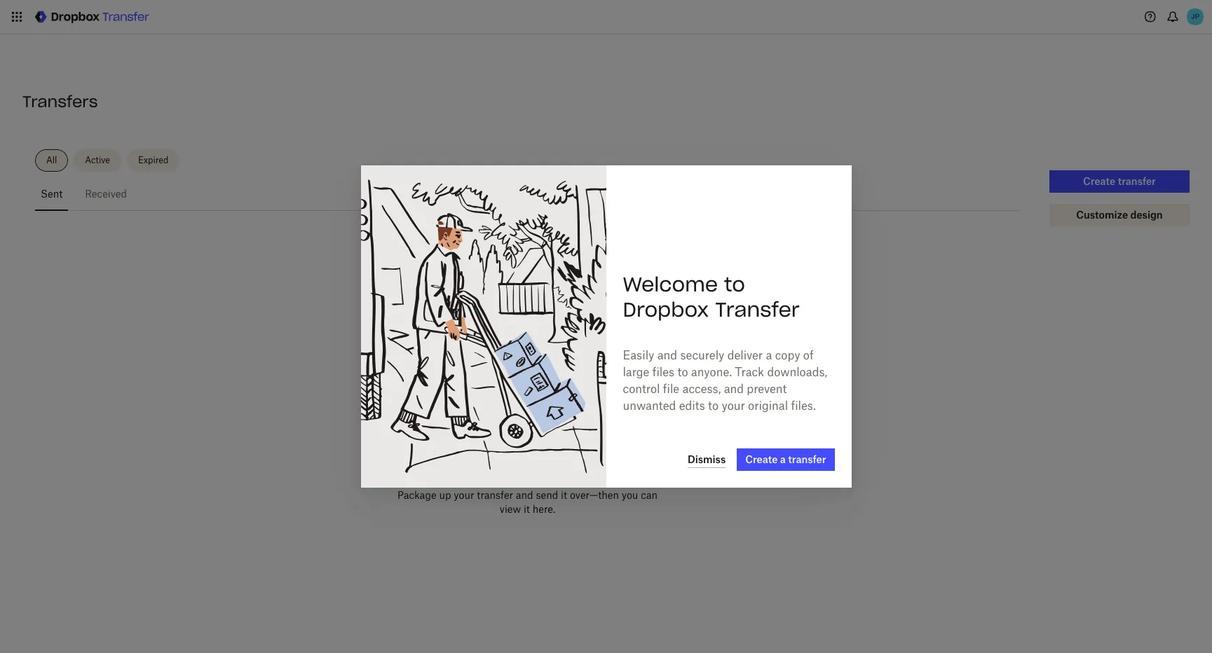 Task type: describe. For each thing, give the bounding box(es) containing it.
track
[[735, 366, 764, 380]]

edits
[[679, 399, 705, 413]]

all button
[[35, 149, 68, 172]]

expired button
[[127, 149, 180, 172]]

welcome
[[623, 272, 718, 297]]

package
[[397, 489, 437, 501]]

a inside easily and securely deliver a copy of large files to anyone. track downloads, control file access, and prevent unwanted edits to your original files.
[[766, 349, 772, 363]]

ready
[[454, 453, 499, 470]]

active
[[85, 155, 110, 165]]

files
[[652, 366, 674, 380]]

up
[[439, 489, 451, 501]]

anyone.
[[691, 366, 732, 380]]

a inside button
[[780, 454, 786, 465]]

sent
[[41, 188, 63, 200]]

transfer inside package up your transfer and send it over—then you can view it here.
[[477, 489, 513, 501]]

easily and securely deliver a copy of large files to anyone. track downloads, control file access, and prevent unwanted edits to your original files.
[[623, 349, 827, 413]]

are
[[577, 453, 601, 470]]

transfer
[[715, 297, 800, 323]]

and inside package up your transfer and send it over—then you can view it here.
[[516, 489, 533, 501]]

dismiss
[[688, 453, 726, 465]]

downloads,
[[767, 366, 827, 380]]

create
[[745, 454, 778, 465]]

view
[[500, 503, 521, 515]]

all
[[46, 155, 57, 165]]

securely
[[680, 349, 724, 363]]

files.
[[791, 399, 816, 413]]

0 horizontal spatial you
[[547, 453, 573, 470]]

copy
[[775, 349, 800, 363]]

transfers
[[22, 92, 98, 111]]

package up your transfer and send it over—then you can view it here.
[[397, 489, 658, 515]]

1 vertical spatial it
[[524, 503, 530, 515]]



Task type: locate. For each thing, give the bounding box(es) containing it.
your right up
[[454, 489, 474, 501]]

0 vertical spatial it
[[561, 489, 567, 501]]

1 horizontal spatial transfer
[[788, 454, 826, 465]]

0 horizontal spatial it
[[524, 503, 530, 515]]

a right create
[[780, 454, 786, 465]]

1 vertical spatial and
[[724, 382, 744, 396]]

unwanted
[[623, 399, 676, 413]]

your left original
[[722, 399, 745, 413]]

transfer
[[788, 454, 826, 465], [477, 489, 513, 501]]

tab list containing sent
[[35, 177, 1020, 211]]

received tab
[[79, 177, 133, 211]]

control
[[623, 382, 660, 396]]

and up view
[[516, 489, 533, 501]]

0 vertical spatial transfer
[[788, 454, 826, 465]]

0 horizontal spatial and
[[516, 489, 533, 501]]

you
[[547, 453, 573, 470], [622, 489, 638, 501]]

your inside package up your transfer and send it over—then you can view it here.
[[454, 489, 474, 501]]

2 horizontal spatial to
[[724, 272, 745, 297]]

deliver
[[727, 349, 763, 363]]

transfer up view
[[477, 489, 513, 501]]

over—then
[[570, 489, 619, 501]]

file
[[663, 382, 679, 396]]

1 horizontal spatial it
[[561, 489, 567, 501]]

your
[[722, 399, 745, 413], [454, 489, 474, 501]]

0 horizontal spatial a
[[766, 349, 772, 363]]

2 horizontal spatial and
[[724, 382, 744, 396]]

when
[[503, 453, 542, 470]]

to inside the welcome to dropbox transfer
[[724, 272, 745, 297]]

to right files
[[678, 366, 688, 380]]

2 vertical spatial to
[[708, 399, 719, 413]]

1 vertical spatial you
[[622, 489, 638, 501]]

1 horizontal spatial your
[[722, 399, 745, 413]]

it right send
[[561, 489, 567, 501]]

1 horizontal spatial you
[[622, 489, 638, 501]]

received
[[85, 188, 127, 200]]

ready when you are
[[454, 453, 601, 470]]

easily
[[623, 349, 654, 363]]

0 vertical spatial your
[[722, 399, 745, 413]]

it right view
[[524, 503, 530, 515]]

you inside package up your transfer and send it over—then you can view it here.
[[622, 489, 638, 501]]

1 vertical spatial to
[[678, 366, 688, 380]]

to down access,
[[708, 399, 719, 413]]

0 vertical spatial a
[[766, 349, 772, 363]]

you left can
[[622, 489, 638, 501]]

0 vertical spatial you
[[547, 453, 573, 470]]

1 horizontal spatial a
[[780, 454, 786, 465]]

expired
[[138, 155, 169, 165]]

active button
[[74, 149, 121, 172]]

of
[[803, 349, 814, 363]]

to right welcome
[[724, 272, 745, 297]]

1 vertical spatial a
[[780, 454, 786, 465]]

0 horizontal spatial your
[[454, 489, 474, 501]]

here.
[[533, 503, 555, 515]]

to
[[724, 272, 745, 297], [678, 366, 688, 380], [708, 399, 719, 413]]

1 vertical spatial transfer
[[477, 489, 513, 501]]

0 vertical spatial to
[[724, 272, 745, 297]]

transfer right create
[[788, 454, 826, 465]]

it
[[561, 489, 567, 501], [524, 503, 530, 515]]

a left copy
[[766, 349, 772, 363]]

original
[[748, 399, 788, 413]]

1 horizontal spatial and
[[657, 349, 677, 363]]

you left are
[[547, 453, 573, 470]]

dismiss button
[[688, 451, 726, 468]]

can
[[641, 489, 658, 501]]

and down track
[[724, 382, 744, 396]]

send
[[536, 489, 558, 501]]

1 horizontal spatial to
[[708, 399, 719, 413]]

0 horizontal spatial to
[[678, 366, 688, 380]]

your inside easily and securely deliver a copy of large files to anyone. track downloads, control file access, and prevent unwanted edits to your original files.
[[722, 399, 745, 413]]

tab list
[[35, 177, 1020, 211]]

transfer inside create a transfer button
[[788, 454, 826, 465]]

and
[[657, 349, 677, 363], [724, 382, 744, 396], [516, 489, 533, 501]]

prevent
[[747, 382, 787, 396]]

a
[[766, 349, 772, 363], [780, 454, 786, 465]]

welcome to dropbox transfer dialog
[[361, 165, 851, 488]]

large
[[623, 366, 649, 380]]

0 vertical spatial and
[[657, 349, 677, 363]]

dropbox
[[623, 297, 709, 323]]

create a transfer button
[[737, 449, 835, 471]]

welcome to dropbox transfer
[[623, 272, 800, 323]]

and up files
[[657, 349, 677, 363]]

0 horizontal spatial transfer
[[477, 489, 513, 501]]

2 vertical spatial and
[[516, 489, 533, 501]]

create a transfer
[[745, 454, 826, 465]]

sent tab
[[35, 177, 68, 211]]

1 vertical spatial your
[[454, 489, 474, 501]]

access,
[[682, 382, 721, 396]]



Task type: vqa. For each thing, say whether or not it's contained in the screenshot.
Folders to the top
no



